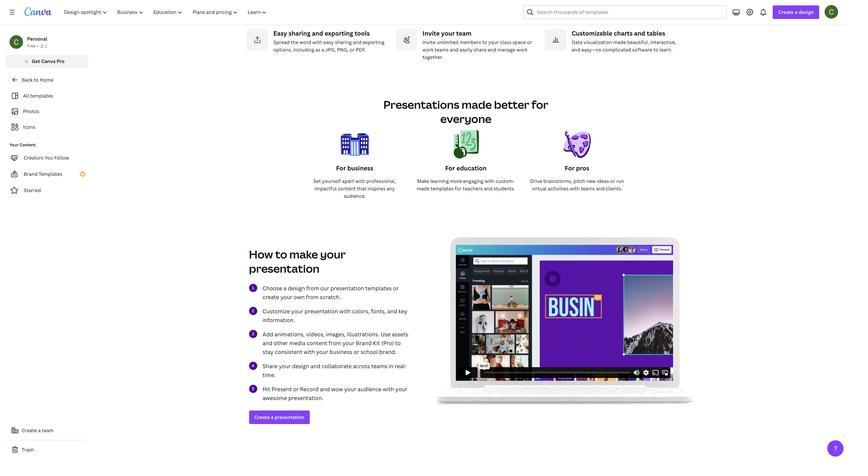 Task type: vqa. For each thing, say whether or not it's contained in the screenshot.
Studies
no



Task type: locate. For each thing, give the bounding box(es) containing it.
your left own
[[281, 294, 293, 301]]

templates
[[30, 93, 53, 99], [431, 186, 454, 192], [366, 285, 392, 292]]

design up own
[[288, 285, 305, 292]]

teams inside share your design and collaborate across teams in real- time.
[[371, 363, 387, 370]]

to up share
[[483, 39, 487, 46]]

0 vertical spatial invite
[[423, 29, 440, 37]]

templates down learning
[[431, 186, 454, 192]]

brand up starred in the top of the page
[[24, 171, 38, 177]]

make
[[417, 178, 429, 185]]

a inside choose a design from our presentation templates or create your own from scratch.
[[284, 285, 287, 292]]

or right the space
[[527, 39, 532, 46]]

stay
[[263, 349, 274, 356]]

for up apart
[[336, 164, 346, 172]]

1 vertical spatial brand
[[356, 340, 372, 347]]

set yourself apart with professional, impactful content that inspires any audience.
[[313, 178, 396, 199]]

teams inside invite your team invite unlimited members to your class space or work teams and easily share and manage work together.
[[435, 47, 449, 53]]

students.
[[494, 186, 515, 192]]

animations,
[[275, 331, 305, 339]]

with left colors,
[[340, 308, 351, 315]]

0 horizontal spatial teams
[[371, 363, 387, 370]]

create a presentation
[[254, 414, 305, 421]]

your inside share your design and collaborate across teams in real- time.
[[279, 363, 291, 370]]

1 vertical spatial content
[[307, 340, 327, 347]]

presentation up choose
[[249, 262, 320, 276]]

and inside share your design and collaborate across teams in real- time.
[[311, 363, 321, 370]]

business up collaborate
[[330, 349, 352, 356]]

together.
[[423, 54, 443, 60]]

teams
[[435, 47, 449, 53], [581, 186, 595, 192], [371, 363, 387, 370]]

0 horizontal spatial content
[[307, 340, 327, 347]]

1 vertical spatial create
[[254, 414, 270, 421]]

customizable charts and tables image
[[545, 29, 566, 51]]

your inside how to make your presentation
[[320, 247, 346, 262]]

to inside invite your team invite unlimited members to your class space or work teams and easily share and manage work together.
[[483, 39, 487, 46]]

space
[[513, 39, 526, 46]]

a inside dropdown button
[[795, 9, 798, 15]]

1 horizontal spatial sharing
[[335, 39, 352, 46]]

or up presentation.
[[293, 386, 299, 393]]

2 vertical spatial create
[[22, 428, 37, 434]]

2 horizontal spatial teams
[[581, 186, 595, 192]]

2 horizontal spatial for
[[565, 164, 575, 172]]

and up pdf.
[[353, 39, 362, 46]]

work up together.
[[423, 47, 434, 53]]

from down images,
[[329, 340, 341, 347]]

None search field
[[524, 5, 727, 19]]

better
[[494, 97, 530, 112]]

2 vertical spatial templates
[[366, 285, 392, 292]]

ideas
[[597, 178, 609, 185]]

create a presentation link
[[249, 411, 310, 425]]

key
[[399, 308, 408, 315]]

for for for education
[[445, 164, 455, 172]]

design inside share your design and collaborate across teams in real- time.
[[292, 363, 309, 370]]

all
[[23, 93, 29, 99]]

from right own
[[306, 294, 319, 301]]

learn.
[[660, 47, 673, 53]]

made inside customizable charts and tables data visualization made beautiful, interactive, and easy—no complicated software to learn.
[[614, 39, 626, 46]]

to inside the add animations, videos, images, illustrations. use assets and other media content from your brand kit (pro) to stay consistent with your business or school brand.
[[395, 340, 401, 347]]

1 vertical spatial business
[[330, 349, 352, 356]]

for down more
[[455, 186, 462, 192]]

or inside choose a design from our presentation templates or create your own from scratch.
[[393, 285, 399, 292]]

teams down new
[[581, 186, 595, 192]]

0 horizontal spatial create
[[22, 428, 37, 434]]

or inside hit present or record and wow your audience with your awesome presentation.
[[293, 386, 299, 393]]

trash link
[[5, 444, 88, 457]]

1 horizontal spatial templates
[[366, 285, 392, 292]]

exporting
[[325, 29, 353, 37], [363, 39, 385, 46]]

2 vertical spatial teams
[[371, 363, 387, 370]]

own
[[294, 294, 305, 301]]

or left pdf.
[[350, 47, 355, 53]]

with up that
[[356, 178, 365, 185]]

0 vertical spatial design
[[799, 9, 814, 15]]

0 horizontal spatial templates
[[30, 93, 53, 99]]

2 invite from the top
[[423, 39, 436, 46]]

and left key on the left of page
[[388, 308, 397, 315]]

work down the space
[[517, 47, 528, 53]]

1 vertical spatial for
[[455, 186, 462, 192]]

and down add
[[263, 340, 273, 347]]

presentation inside how to make your presentation
[[249, 262, 320, 276]]

2 horizontal spatial templates
[[431, 186, 454, 192]]

content inside set yourself apart with professional, impactful content that inspires any audience.
[[338, 186, 356, 192]]

invite your team invite unlimited members to your class space or work teams and easily share and manage work together.
[[423, 29, 532, 60]]

and down data
[[572, 47, 581, 53]]

1 work from the left
[[423, 47, 434, 53]]

easy sharing and exporting tools spread the word with easy sharing and exporting options, including as a jpg, png, or pdf.
[[273, 29, 385, 53]]

starred
[[24, 187, 41, 194]]

hit present or record and wow your audience with your awesome presentation.
[[263, 386, 408, 402]]

creators you follow link
[[5, 151, 88, 165]]

team up members
[[456, 29, 472, 37]]

record
[[300, 386, 319, 393]]

0 vertical spatial content
[[338, 186, 356, 192]]

templates
[[39, 171, 62, 177]]

your inside choose a design from our presentation templates or create your own from scratch.
[[281, 294, 293, 301]]

with inside customize your presentation with colors, fonts, and key information.
[[340, 308, 351, 315]]

your right wow
[[345, 386, 356, 393]]

1 horizontal spatial create
[[254, 414, 270, 421]]

create for create a presentation
[[254, 414, 270, 421]]

1 horizontal spatial exporting
[[363, 39, 385, 46]]

templates up fonts, on the bottom of the page
[[366, 285, 392, 292]]

1 horizontal spatial work
[[517, 47, 528, 53]]

photos link
[[9, 105, 84, 118]]

for business image
[[341, 130, 369, 164]]

yourself
[[322, 178, 341, 185]]

0 horizontal spatial made
[[417, 186, 430, 192]]

tables
[[647, 29, 666, 37]]

a inside button
[[38, 428, 41, 434]]

2 for from the left
[[445, 164, 455, 172]]

audience
[[358, 386, 382, 393]]

starred link
[[5, 184, 88, 197]]

scratch.
[[320, 294, 341, 301]]

1 vertical spatial teams
[[581, 186, 595, 192]]

your
[[441, 29, 455, 37], [489, 39, 499, 46], [320, 247, 346, 262], [281, 294, 293, 301], [291, 308, 303, 315], [343, 340, 355, 347], [316, 349, 328, 356], [279, 363, 291, 370], [345, 386, 356, 393], [396, 386, 408, 393]]

made inside "make learning more engaging with custom- made templates for teachers and students."
[[417, 186, 430, 192]]

0 vertical spatial made
[[614, 39, 626, 46]]

from left 'our'
[[306, 285, 319, 292]]

business up apart
[[347, 164, 374, 172]]

teams left in
[[371, 363, 387, 370]]

0 vertical spatial from
[[306, 285, 319, 292]]

content down apart
[[338, 186, 356, 192]]

2 horizontal spatial made
[[614, 39, 626, 46]]

presentation up scratch.
[[331, 285, 364, 292]]

1 horizontal spatial content
[[338, 186, 356, 192]]

0 horizontal spatial for
[[455, 186, 462, 192]]

creators you follow
[[24, 155, 69, 161]]

sharing up the in the left of the page
[[289, 29, 311, 37]]

1 vertical spatial invite
[[423, 39, 436, 46]]

your right make
[[320, 247, 346, 262]]

a for create a presentation
[[271, 414, 274, 421]]

0 vertical spatial business
[[347, 164, 374, 172]]

1 vertical spatial made
[[462, 97, 492, 112]]

activities
[[548, 186, 569, 192]]

presentation inside choose a design from our presentation templates or create your own from scratch.
[[331, 285, 364, 292]]

0 vertical spatial teams
[[435, 47, 449, 53]]

with inside easy sharing and exporting tools spread the word with easy sharing and exporting options, including as a jpg, png, or pdf.
[[312, 39, 322, 46]]

with down media
[[304, 349, 315, 356]]

0 horizontal spatial work
[[423, 47, 434, 53]]

from inside the add animations, videos, images, illustrations. use assets and other media content from your brand kit (pro) to stay consistent with your business or school brand.
[[329, 340, 341, 347]]

sharing up 'png,'
[[335, 39, 352, 46]]

templates right all
[[30, 93, 53, 99]]

1 horizontal spatial made
[[462, 97, 492, 112]]

how to make your presentation
[[249, 247, 346, 276]]

and left wow
[[320, 386, 330, 393]]

1 vertical spatial from
[[306, 294, 319, 301]]

for up more
[[445, 164, 455, 172]]

a
[[795, 9, 798, 15], [322, 47, 324, 53], [284, 285, 287, 292], [271, 414, 274, 421], [38, 428, 41, 434]]

unlimited
[[437, 39, 459, 46]]

custom-
[[496, 178, 515, 185]]

with right audience
[[383, 386, 394, 393]]

design inside choose a design from our presentation templates or create your own from scratch.
[[288, 285, 305, 292]]

with left custom-
[[485, 178, 495, 185]]

team up trash link
[[42, 428, 54, 434]]

2 vertical spatial from
[[329, 340, 341, 347]]

2 vertical spatial design
[[292, 363, 309, 370]]

choose a design from our presentation templates or create your own from scratch.
[[263, 285, 399, 301]]

class
[[500, 39, 512, 46]]

as
[[315, 47, 321, 53]]

back to home
[[22, 77, 53, 83]]

charts
[[614, 29, 633, 37]]

1 vertical spatial team
[[42, 428, 54, 434]]

0 horizontal spatial for
[[336, 164, 346, 172]]

design down consistent
[[292, 363, 309, 370]]

customizable charts and tables data visualization made beautiful, interactive, and easy—no complicated software to learn.
[[572, 29, 677, 53]]

photos
[[23, 108, 39, 115]]

team for your
[[456, 29, 472, 37]]

1 for from the left
[[336, 164, 346, 172]]

1 horizontal spatial for
[[532, 97, 549, 112]]

0 vertical spatial team
[[456, 29, 472, 37]]

design for choose
[[288, 285, 305, 292]]

2 horizontal spatial create
[[779, 9, 794, 15]]

0 horizontal spatial exporting
[[325, 29, 353, 37]]

or left "run"
[[611, 178, 615, 185]]

0 vertical spatial templates
[[30, 93, 53, 99]]

0 horizontal spatial team
[[42, 428, 54, 434]]

a for choose a design from our presentation templates or create your own from scratch.
[[284, 285, 287, 292]]

for for for business
[[336, 164, 346, 172]]

and up as
[[312, 29, 323, 37]]

create for create a team
[[22, 428, 37, 434]]

run
[[617, 178, 624, 185]]

a inside easy sharing and exporting tools spread the word with easy sharing and exporting options, including as a jpg, png, or pdf.
[[322, 47, 324, 53]]

virtual
[[532, 186, 547, 192]]

presentation.
[[288, 395, 323, 402]]

and inside customize your presentation with colors, fonts, and key information.
[[388, 308, 397, 315]]

set
[[313, 178, 321, 185]]

teams down unlimited
[[435, 47, 449, 53]]

pro
[[57, 58, 65, 64]]

1 vertical spatial templates
[[431, 186, 454, 192]]

your down consistent
[[279, 363, 291, 370]]

with inside hit present or record and wow your audience with your awesome presentation.
[[383, 386, 394, 393]]

your down images,
[[343, 340, 355, 347]]

exporting up the easy
[[325, 29, 353, 37]]

1 horizontal spatial for
[[445, 164, 455, 172]]

sharing
[[289, 29, 311, 37], [335, 39, 352, 46]]

made inside 'presentations made better for everyone'
[[462, 97, 492, 112]]

content down the videos,
[[307, 340, 327, 347]]

made for and
[[614, 39, 626, 46]]

invite up together.
[[423, 39, 436, 46]]

or inside easy sharing and exporting tools spread the word with easy sharing and exporting options, including as a jpg, png, or pdf.
[[350, 47, 355, 53]]

and up beautiful,
[[634, 29, 646, 37]]

for education image
[[452, 130, 480, 164]]

or left school
[[354, 349, 359, 356]]

create
[[779, 9, 794, 15], [254, 414, 270, 421], [22, 428, 37, 434]]

pitch
[[574, 178, 586, 185]]

work
[[423, 47, 434, 53], [517, 47, 528, 53]]

easy
[[324, 39, 334, 46]]

0 vertical spatial sharing
[[289, 29, 311, 37]]

choose
[[263, 285, 282, 292]]

exporting down tools at the top left
[[363, 39, 385, 46]]

team inside invite your team invite unlimited members to your class space or work teams and easily share and manage work together.
[[456, 29, 472, 37]]

0 horizontal spatial brand
[[24, 171, 38, 177]]

design inside dropdown button
[[799, 9, 814, 15]]

word
[[300, 39, 311, 46]]

for right better
[[532, 97, 549, 112]]

1 vertical spatial sharing
[[335, 39, 352, 46]]

0 vertical spatial for
[[532, 97, 549, 112]]

made
[[614, 39, 626, 46], [462, 97, 492, 112], [417, 186, 430, 192]]

and right share
[[488, 47, 496, 53]]

1 horizontal spatial teams
[[435, 47, 449, 53]]

and left collaborate
[[311, 363, 321, 370]]

your down own
[[291, 308, 303, 315]]

drive brainstorms, pitch new ideas or run virtual activities with teams and clients.
[[530, 178, 624, 192]]

3 for from the left
[[565, 164, 575, 172]]

drive
[[530, 178, 542, 185]]

to inside how to make your presentation
[[275, 247, 287, 262]]

or up key on the left of page
[[393, 285, 399, 292]]

invite up unlimited
[[423, 29, 440, 37]]

with inside drive brainstorms, pitch new ideas or run virtual activities with teams and clients.
[[570, 186, 580, 192]]

brand templates link
[[5, 168, 88, 181]]

0 vertical spatial create
[[779, 9, 794, 15]]

design left christina overa image
[[799, 9, 814, 15]]

a for create a design
[[795, 9, 798, 15]]

your left class
[[489, 39, 499, 46]]

teams inside drive brainstorms, pitch new ideas or run virtual activities with teams and clients.
[[581, 186, 595, 192]]

add
[[263, 331, 273, 339]]

1 vertical spatial design
[[288, 285, 305, 292]]

share
[[263, 363, 278, 370]]

with down pitch
[[570, 186, 580, 192]]

for left pros
[[565, 164, 575, 172]]

you
[[45, 155, 53, 161]]

to
[[483, 39, 487, 46], [654, 47, 659, 53], [34, 77, 39, 83], [275, 247, 287, 262], [395, 340, 401, 347]]

with up as
[[312, 39, 322, 46]]

brand down "illustrations."
[[356, 340, 372, 347]]

and right teachers on the top right
[[484, 186, 493, 192]]

collaborate
[[322, 363, 352, 370]]

everyone
[[440, 112, 492, 126]]

create inside dropdown button
[[779, 9, 794, 15]]

or inside the add animations, videos, images, illustrations. use assets and other media content from your brand kit (pro) to stay consistent with your business or school brand.
[[354, 349, 359, 356]]

presentation down awesome
[[275, 414, 305, 421]]

2 vertical spatial made
[[417, 186, 430, 192]]

and down ideas
[[596, 186, 605, 192]]

create inside button
[[22, 428, 37, 434]]

visualization
[[584, 39, 612, 46]]

to down assets
[[395, 340, 401, 347]]

to right 'how'
[[275, 247, 287, 262]]

inspires
[[368, 186, 386, 192]]

presentation down scratch.
[[305, 308, 338, 315]]

1 horizontal spatial team
[[456, 29, 472, 37]]

1 horizontal spatial brand
[[356, 340, 372, 347]]

or inside invite your team invite unlimited members to your class space or work teams and easily share and manage work together.
[[527, 39, 532, 46]]

0 vertical spatial exporting
[[325, 29, 353, 37]]

creators
[[24, 155, 44, 161]]

create for create a design
[[779, 9, 794, 15]]

team inside button
[[42, 428, 54, 434]]

to left learn.
[[654, 47, 659, 53]]

brand inside the add animations, videos, images, illustrations. use assets and other media content from your brand kit (pro) to stay consistent with your business or school brand.
[[356, 340, 372, 347]]

tools
[[355, 29, 370, 37]]

fonts,
[[371, 308, 386, 315]]

for
[[336, 164, 346, 172], [445, 164, 455, 172], [565, 164, 575, 172]]



Task type: describe. For each thing, give the bounding box(es) containing it.
trash
[[22, 447, 34, 453]]

make learning more engaging with custom- made templates for teachers and students.
[[417, 178, 515, 192]]

from for videos,
[[329, 340, 341, 347]]

share
[[474, 47, 487, 53]]

a for create a team
[[38, 428, 41, 434]]

content inside the add animations, videos, images, illustrations. use assets and other media content from your brand kit (pro) to stay consistent with your business or school brand.
[[307, 340, 327, 347]]

templates inside "make learning more engaging with custom- made templates for teachers and students."
[[431, 186, 454, 192]]

learning
[[431, 178, 449, 185]]

templates inside choose a design from our presentation templates or create your own from scratch.
[[366, 285, 392, 292]]

content
[[20, 142, 36, 148]]

present
[[272, 386, 292, 393]]

from for design
[[306, 294, 319, 301]]

our
[[320, 285, 329, 292]]

all templates
[[23, 93, 53, 99]]

personal
[[27, 36, 47, 42]]

wow
[[331, 386, 343, 393]]

school
[[361, 349, 378, 356]]

assets
[[392, 331, 408, 339]]

with inside "make learning more engaging with custom- made templates for teachers and students."
[[485, 178, 495, 185]]

that
[[357, 186, 367, 192]]

invite your team image
[[396, 29, 417, 51]]

follow
[[54, 155, 69, 161]]

free •
[[27, 43, 39, 49]]

options,
[[273, 47, 292, 53]]

icons link
[[9, 121, 84, 134]]

create a design button
[[773, 5, 820, 19]]

for education
[[445, 164, 487, 172]]

for inside "make learning more engaging with custom- made templates for teachers and students."
[[455, 186, 462, 192]]

team for a
[[42, 428, 54, 434]]

engaging
[[463, 178, 484, 185]]

customizable
[[572, 29, 613, 37]]

1 vertical spatial exporting
[[363, 39, 385, 46]]

for pros image
[[563, 130, 592, 164]]

Search search field
[[537, 6, 723, 19]]

teachers
[[463, 186, 483, 192]]

real-
[[395, 363, 407, 370]]

create
[[263, 294, 279, 301]]

christina overa image
[[825, 5, 839, 19]]

with inside the add animations, videos, images, illustrations. use assets and other media content from your brand kit (pro) to stay consistent with your business or school brand.
[[304, 349, 315, 356]]

how
[[249, 247, 273, 262]]

presentation inside customize your presentation with colors, fonts, and key information.
[[305, 308, 338, 315]]

pros
[[576, 164, 590, 172]]

your up unlimited
[[441, 29, 455, 37]]

made for more
[[417, 186, 430, 192]]

presentations
[[384, 97, 460, 112]]

and inside "make learning more engaging with custom- made templates for teachers and students."
[[484, 186, 493, 192]]

hit
[[263, 386, 270, 393]]

and inside drive brainstorms, pitch new ideas or run virtual activities with teams and clients.
[[596, 186, 605, 192]]

easy sharing and exporting tools image
[[246, 29, 268, 51]]

for inside 'presentations made better for everyone'
[[532, 97, 549, 112]]

easy
[[273, 29, 287, 37]]

0 horizontal spatial sharing
[[289, 29, 311, 37]]

or inside drive brainstorms, pitch new ideas or run virtual activities with teams and clients.
[[611, 178, 615, 185]]

top level navigation element
[[60, 5, 272, 19]]

time.
[[263, 372, 276, 379]]

spread
[[273, 39, 290, 46]]

to right back
[[34, 77, 39, 83]]

impactful
[[315, 186, 337, 192]]

for for for pros
[[565, 164, 575, 172]]

create a team
[[22, 428, 54, 434]]

free
[[27, 43, 36, 49]]

your down real-
[[396, 386, 408, 393]]

your down the videos,
[[316, 349, 328, 356]]

png,
[[337, 47, 349, 53]]

manage
[[498, 47, 516, 53]]

data
[[572, 39, 583, 46]]

create a team button
[[5, 424, 88, 438]]

interactive,
[[651, 39, 677, 46]]

presentations made better for everyone
[[384, 97, 549, 126]]

education
[[457, 164, 487, 172]]

in
[[389, 363, 394, 370]]

clients.
[[606, 186, 623, 192]]

your inside customize your presentation with colors, fonts, and key information.
[[291, 308, 303, 315]]

use
[[381, 331, 391, 339]]

and down unlimited
[[450, 47, 459, 53]]

for pros
[[565, 164, 590, 172]]

complicated
[[603, 47, 631, 53]]

business inside the add animations, videos, images, illustrations. use assets and other media content from your brand kit (pro) to stay consistent with your business or school brand.
[[330, 349, 352, 356]]

design for share
[[292, 363, 309, 370]]

canva
[[41, 58, 55, 64]]

2 work from the left
[[517, 47, 528, 53]]

any
[[387, 186, 395, 192]]

back
[[22, 77, 33, 83]]

design for create
[[799, 9, 814, 15]]

make
[[290, 247, 318, 262]]

with inside set yourself apart with professional, impactful content that inspires any audience.
[[356, 178, 365, 185]]

brand.
[[379, 349, 396, 356]]

all templates link
[[9, 90, 84, 102]]

awesome
[[263, 395, 287, 402]]

videos,
[[306, 331, 325, 339]]

1 invite from the top
[[423, 29, 440, 37]]

illustrations.
[[347, 331, 380, 339]]

beautiful,
[[627, 39, 650, 46]]

0 vertical spatial brand
[[24, 171, 38, 177]]

home
[[40, 77, 53, 83]]

consistent
[[275, 349, 302, 356]]

to inside customizable charts and tables data visualization made beautiful, interactive, and easy—no complicated software to learn.
[[654, 47, 659, 53]]

1
[[45, 43, 47, 49]]

back to home link
[[5, 73, 88, 87]]

professional,
[[367, 178, 396, 185]]

get canva pro
[[32, 58, 65, 64]]

information.
[[263, 317, 295, 324]]

and inside the add animations, videos, images, illustrations. use assets and other media content from your brand kit (pro) to stay consistent with your business or school brand.
[[263, 340, 273, 347]]

members
[[460, 39, 481, 46]]

customize your presentation with colors, fonts, and key information.
[[263, 308, 408, 324]]

and inside hit present or record and wow your audience with your awesome presentation.
[[320, 386, 330, 393]]

add animations, videos, images, illustrations. use assets and other media content from your brand kit (pro) to stay consistent with your business or school brand.
[[263, 331, 408, 356]]

media
[[289, 340, 306, 347]]

audience.
[[344, 193, 366, 199]]

pdf.
[[356, 47, 366, 53]]

images,
[[326, 331, 346, 339]]

more
[[450, 178, 462, 185]]

your
[[9, 142, 19, 148]]



